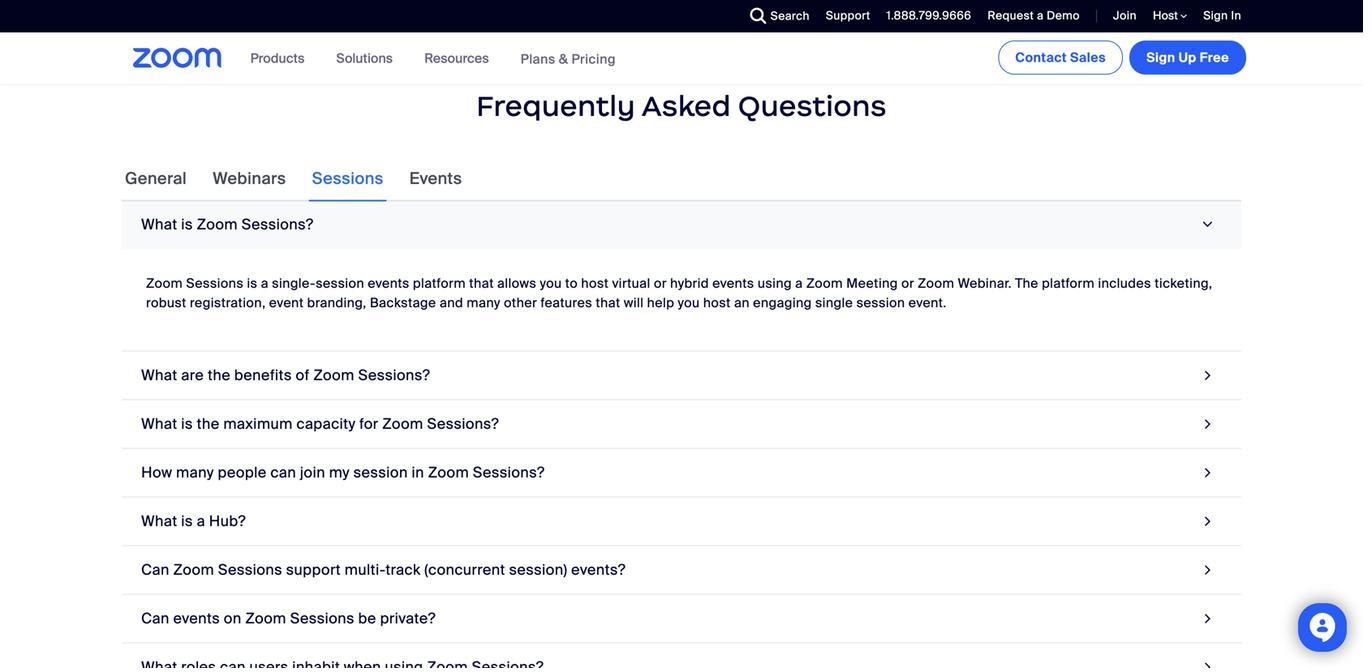 Task type: locate. For each thing, give the bounding box(es) containing it.
1 horizontal spatial sign
[[1204, 8, 1228, 23]]

can down what is a hub?
[[141, 561, 169, 580]]

you down hybrid
[[678, 295, 700, 312]]

can left on
[[141, 610, 169, 629]]

right image for private?
[[1201, 608, 1216, 630]]

join
[[1114, 8, 1137, 23]]

zoom right in
[[428, 464, 469, 482]]

many right and
[[467, 295, 501, 312]]

sign inside button
[[1147, 49, 1176, 66]]

0 horizontal spatial sign
[[1147, 49, 1176, 66]]

1 horizontal spatial you
[[678, 295, 700, 312]]

platform right the on the right of page
[[1042, 275, 1095, 292]]

sign in link
[[1192, 0, 1250, 32], [1204, 8, 1242, 23]]

right image
[[1197, 217, 1219, 232], [1201, 365, 1216, 387], [1201, 462, 1216, 484], [1201, 560, 1216, 581], [1201, 608, 1216, 630]]

1 horizontal spatial or
[[902, 275, 915, 292]]

2 vertical spatial right image
[[1201, 657, 1216, 669]]

right image for what is the maximum capacity for zoom sessions?
[[1201, 413, 1216, 435]]

request a demo link
[[976, 0, 1084, 32], [988, 8, 1080, 23]]

1 what from the top
[[141, 215, 177, 234]]

1 can from the top
[[141, 561, 169, 580]]

join link up the meetings navigation
[[1114, 8, 1137, 23]]

2 what from the top
[[141, 366, 177, 385]]

is down general tab
[[181, 215, 193, 234]]

2 right image from the top
[[1201, 511, 1216, 533]]

0 horizontal spatial many
[[176, 464, 214, 482]]

many inside dropdown button
[[176, 464, 214, 482]]

banner
[[114, 32, 1250, 86]]

you left to
[[540, 275, 562, 292]]

right image
[[1201, 413, 1216, 435], [1201, 511, 1216, 533], [1201, 657, 1216, 669]]

right image inside can events on zoom sessions be private? dropdown button
[[1201, 608, 1216, 630]]

the for are
[[208, 366, 231, 385]]

contact sales link
[[999, 41, 1123, 75]]

request
[[988, 8, 1034, 23]]

sessions inside zoom sessions is a single-session events platform that allows you to host virtual or hybrid events using a zoom meeting or zoom webinar. the platform includes ticketing, robust registration, event branding, backstage and many other features that will help you host an engaging single session event.
[[186, 275, 244, 292]]

0 vertical spatial session
[[316, 275, 364, 292]]

1 horizontal spatial host
[[703, 295, 731, 312]]

help
[[647, 295, 675, 312]]

what is zoom sessions?
[[141, 215, 314, 234]]

1 vertical spatial many
[[176, 464, 214, 482]]

0 vertical spatial host
[[581, 275, 609, 292]]

is down are
[[181, 415, 193, 434]]

1 vertical spatial that
[[596, 295, 621, 312]]

is inside what is the maximum capacity for zoom sessions? dropdown button
[[181, 415, 193, 434]]

what down how
[[141, 512, 177, 531]]

right image inside what is a hub? dropdown button
[[1201, 511, 1216, 533]]

the left maximum
[[197, 415, 220, 434]]

the right are
[[208, 366, 231, 385]]

0 horizontal spatial host
[[581, 275, 609, 292]]

what up how
[[141, 415, 177, 434]]

what is a hub? button
[[122, 498, 1242, 547]]

host left an
[[703, 295, 731, 312]]

0 vertical spatial sign
[[1204, 8, 1228, 23]]

events
[[368, 275, 410, 292], [713, 275, 755, 292], [173, 610, 220, 629]]

is for zoom
[[181, 215, 193, 234]]

2 can from the top
[[141, 610, 169, 629]]

the
[[208, 366, 231, 385], [197, 415, 220, 434]]

using
[[758, 275, 792, 292]]

is left hub?
[[181, 512, 193, 531]]

0 vertical spatial many
[[467, 295, 501, 312]]

event
[[269, 295, 304, 312]]

zoom up single
[[807, 275, 843, 292]]

or up help
[[654, 275, 667, 292]]

sessions inside "tab"
[[312, 168, 384, 189]]

how
[[141, 464, 172, 482]]

tab list containing general
[[122, 156, 466, 202]]

track
[[386, 561, 421, 580]]

a right using on the top right of the page
[[796, 275, 803, 292]]

resources
[[425, 50, 489, 67]]

a left hub?
[[197, 512, 205, 531]]

a
[[1037, 8, 1044, 23], [261, 275, 269, 292], [796, 275, 803, 292], [197, 512, 205, 531]]

1 right image from the top
[[1201, 413, 1216, 435]]

session up branding,
[[316, 275, 364, 292]]

contact
[[1016, 49, 1067, 66]]

session down meeting
[[857, 295, 905, 312]]

1 vertical spatial can
[[141, 610, 169, 629]]

2 tab list from the top
[[122, 201, 1242, 669]]

is inside zoom sessions is a single-session events platform that allows you to host virtual or hybrid events using a zoom meeting or zoom webinar. the platform includes ticketing, robust registration, event branding, backstage and many other features that will help you host an engaging single session event.
[[247, 275, 258, 292]]

a left demo at the top right of page
[[1037, 8, 1044, 23]]

tab list
[[122, 156, 466, 202], [122, 201, 1242, 669]]

what left are
[[141, 366, 177, 385]]

is inside what is a hub? dropdown button
[[181, 512, 193, 531]]

events up an
[[713, 275, 755, 292]]

platform
[[413, 275, 466, 292], [1042, 275, 1095, 292]]

1 horizontal spatial many
[[467, 295, 501, 312]]

1 horizontal spatial that
[[596, 295, 621, 312]]

0 vertical spatial right image
[[1201, 413, 1216, 435]]

host right to
[[581, 275, 609, 292]]

0 vertical spatial can
[[141, 561, 169, 580]]

sessions
[[312, 168, 384, 189], [186, 275, 244, 292], [218, 561, 282, 580], [290, 610, 355, 629]]

or
[[654, 275, 667, 292], [902, 275, 915, 292]]

right image inside what are the benefits of zoom sessions? dropdown button
[[1201, 365, 1216, 387]]

4 what from the top
[[141, 512, 177, 531]]

is up the registration,
[[247, 275, 258, 292]]

zoom right for on the left
[[382, 415, 423, 434]]

backstage
[[370, 295, 436, 312]]

zoom
[[197, 215, 238, 234], [146, 275, 183, 292], [807, 275, 843, 292], [918, 275, 955, 292], [313, 366, 355, 385], [382, 415, 423, 434], [428, 464, 469, 482], [173, 561, 214, 580], [245, 610, 286, 629]]

0 horizontal spatial platform
[[413, 275, 466, 292]]

what for what is the maximum capacity for zoom sessions?
[[141, 415, 177, 434]]

can inside dropdown button
[[141, 561, 169, 580]]

right image inside how many people can join my session in zoom sessions? dropdown button
[[1201, 462, 1216, 484]]

meetings navigation
[[995, 32, 1250, 78]]

engaging
[[753, 295, 812, 312]]

or up the event.
[[902, 275, 915, 292]]

hub?
[[209, 512, 246, 531]]

events left on
[[173, 610, 220, 629]]

right image inside what is the maximum capacity for zoom sessions? dropdown button
[[1201, 413, 1216, 435]]

0 vertical spatial the
[[208, 366, 231, 385]]

plans & pricing
[[521, 51, 616, 68]]

what
[[141, 215, 177, 234], [141, 366, 177, 385], [141, 415, 177, 434], [141, 512, 177, 531]]

sign left up
[[1147, 49, 1176, 66]]

that left allows
[[469, 275, 494, 292]]

right image inside what is zoom sessions? dropdown button
[[1197, 217, 1219, 232]]

0 vertical spatial that
[[469, 275, 494, 292]]

the inside what are the benefits of zoom sessions? dropdown button
[[208, 366, 231, 385]]

asked
[[642, 88, 731, 124]]

1 vertical spatial host
[[703, 295, 731, 312]]

what inside dropdown button
[[141, 215, 177, 234]]

sign for sign in
[[1204, 8, 1228, 23]]

0 horizontal spatial or
[[654, 275, 667, 292]]

in
[[1231, 8, 1242, 23]]

demo
[[1047, 8, 1080, 23]]

1 vertical spatial session
[[857, 295, 905, 312]]

is for a
[[181, 512, 193, 531]]

sessions? inside dropdown button
[[242, 215, 314, 234]]

join link
[[1101, 0, 1141, 32], [1114, 8, 1137, 23]]

events up backstage
[[368, 275, 410, 292]]

3 right image from the top
[[1201, 657, 1216, 669]]

zoom down what is a hub?
[[173, 561, 214, 580]]

right image inside can zoom sessions support multi-track (concurrent session) events? dropdown button
[[1201, 560, 1216, 581]]

what for what is zoom sessions?
[[141, 215, 177, 234]]

allows
[[497, 275, 537, 292]]

1 vertical spatial the
[[197, 415, 220, 434]]

for
[[360, 415, 379, 434]]

the inside what is the maximum capacity for zoom sessions? dropdown button
[[197, 415, 220, 434]]

is inside what is zoom sessions? dropdown button
[[181, 215, 193, 234]]

how many people can join my session in zoom sessions?
[[141, 464, 545, 482]]

can inside dropdown button
[[141, 610, 169, 629]]

in
[[412, 464, 424, 482]]

right image for session
[[1201, 462, 1216, 484]]

can zoom sessions support multi-track (concurrent session) events?
[[141, 561, 626, 580]]

sign left in
[[1204, 8, 1228, 23]]

support
[[826, 8, 871, 23]]

sign for sign up free
[[1147, 49, 1176, 66]]

what is a hub?
[[141, 512, 246, 531]]

that left will
[[596, 295, 621, 312]]

2 or from the left
[[902, 275, 915, 292]]

single-
[[272, 275, 316, 292]]

0 horizontal spatial events
[[173, 610, 220, 629]]

that
[[469, 275, 494, 292], [596, 295, 621, 312]]

sign
[[1204, 8, 1228, 23], [1147, 49, 1176, 66]]

1.888.799.9666 button
[[875, 0, 976, 32], [887, 8, 972, 23]]

host
[[581, 275, 609, 292], [703, 295, 731, 312]]

zoom up the event.
[[918, 275, 955, 292]]

support
[[286, 561, 341, 580]]

is
[[181, 215, 193, 234], [247, 275, 258, 292], [181, 415, 193, 434], [181, 512, 193, 531]]

hybrid
[[670, 275, 709, 292]]

sign up free button
[[1130, 41, 1247, 75]]

2 vertical spatial session
[[354, 464, 408, 482]]

1.888.799.9666
[[887, 8, 972, 23]]

3 what from the top
[[141, 415, 177, 434]]

session
[[316, 275, 364, 292], [857, 295, 905, 312], [354, 464, 408, 482]]

the for is
[[197, 415, 220, 434]]

0 vertical spatial you
[[540, 275, 562, 292]]

plans & pricing link
[[521, 51, 616, 68], [521, 51, 616, 68]]

1 vertical spatial sign
[[1147, 49, 1176, 66]]

products
[[250, 50, 305, 67]]

1 horizontal spatial events
[[368, 275, 410, 292]]

general
[[125, 168, 187, 189]]

1 tab list from the top
[[122, 156, 466, 202]]

what is zoom sessions? button
[[122, 201, 1242, 249]]

event.
[[909, 295, 947, 312]]

sign in
[[1204, 8, 1242, 23]]

zoom logo image
[[133, 48, 222, 68]]

platform up and
[[413, 275, 466, 292]]

many inside zoom sessions is a single-session events platform that allows you to host virtual or hybrid events using a zoom meeting or zoom webinar. the platform includes ticketing, robust registration, event branding, backstage and many other features that will help you host an engaging single session event.
[[467, 295, 501, 312]]

session left in
[[354, 464, 408, 482]]

what for what is a hub?
[[141, 512, 177, 531]]

many right how
[[176, 464, 214, 482]]

tab list containing what is zoom sessions?
[[122, 201, 1242, 669]]

0 horizontal spatial you
[[540, 275, 562, 292]]

1 vertical spatial right image
[[1201, 511, 1216, 533]]

1 horizontal spatial platform
[[1042, 275, 1095, 292]]

can
[[141, 561, 169, 580], [141, 610, 169, 629]]

what down general tab
[[141, 215, 177, 234]]

an
[[734, 295, 750, 312]]



Task type: describe. For each thing, give the bounding box(es) containing it.
resources button
[[425, 32, 496, 84]]

host
[[1153, 8, 1181, 23]]

banner containing contact sales
[[114, 32, 1250, 86]]

can
[[271, 464, 296, 482]]

to
[[565, 275, 578, 292]]

a inside dropdown button
[[197, 512, 205, 531]]

sessions inside dropdown button
[[290, 610, 355, 629]]

product information navigation
[[238, 32, 628, 86]]

what is the maximum capacity for zoom sessions? button
[[122, 400, 1242, 449]]

sessions inside dropdown button
[[218, 561, 282, 580]]

on
[[224, 610, 242, 629]]

can for can events on zoom sessions be private?
[[141, 610, 169, 629]]

host button
[[1153, 8, 1188, 24]]

is for the
[[181, 415, 193, 434]]

webinar.
[[958, 275, 1012, 292]]

registration,
[[190, 295, 266, 312]]

can for can zoom sessions support multi-track (concurrent session) events?
[[141, 561, 169, 580]]

questions
[[738, 88, 887, 124]]

request a demo
[[988, 8, 1080, 23]]

single
[[816, 295, 853, 312]]

contact sales
[[1016, 49, 1106, 66]]

private?
[[380, 610, 436, 629]]

multi-
[[345, 561, 386, 580]]

what are the benefits of zoom sessions? button
[[122, 352, 1242, 400]]

join link left host
[[1101, 0, 1141, 32]]

right image for (concurrent
[[1201, 560, 1216, 581]]

sessions tab
[[309, 156, 387, 202]]

2 platform from the left
[[1042, 275, 1095, 292]]

webinars tab
[[210, 156, 289, 202]]

can zoom sessions support multi-track (concurrent session) events? button
[[122, 547, 1242, 595]]

1 vertical spatial you
[[678, 295, 700, 312]]

ticketing,
[[1155, 275, 1213, 292]]

&
[[559, 51, 568, 68]]

how many people can join my session in zoom sessions? button
[[122, 449, 1242, 498]]

pricing
[[572, 51, 616, 68]]

webinars
[[213, 168, 286, 189]]

solutions
[[336, 50, 393, 67]]

includes
[[1098, 275, 1152, 292]]

can events on zoom sessions be private? button
[[122, 595, 1242, 644]]

of
[[296, 366, 310, 385]]

be
[[358, 610, 376, 629]]

right image for sessions?
[[1201, 365, 1216, 387]]

free
[[1200, 49, 1230, 66]]

search
[[771, 9, 810, 24]]

products button
[[250, 32, 312, 84]]

what for what are the benefits of zoom sessions?
[[141, 366, 177, 385]]

capacity
[[297, 415, 356, 434]]

are
[[181, 366, 204, 385]]

what is the maximum capacity for zoom sessions?
[[141, 415, 499, 434]]

up
[[1179, 49, 1197, 66]]

frequently asked questions
[[477, 88, 887, 124]]

events inside dropdown button
[[173, 610, 220, 629]]

events
[[410, 168, 462, 189]]

and
[[440, 295, 463, 312]]

events tab
[[406, 156, 466, 202]]

general tab
[[122, 156, 190, 202]]

session inside dropdown button
[[354, 464, 408, 482]]

a left single-
[[261, 275, 269, 292]]

the
[[1016, 275, 1039, 292]]

my
[[329, 464, 350, 482]]

session)
[[509, 561, 568, 580]]

will
[[624, 295, 644, 312]]

1 platform from the left
[[413, 275, 466, 292]]

join
[[300, 464, 325, 482]]

sales
[[1071, 49, 1106, 66]]

other
[[504, 295, 537, 312]]

right image for what is a hub?
[[1201, 511, 1216, 533]]

search button
[[738, 0, 814, 32]]

solutions button
[[336, 32, 400, 84]]

benefits
[[234, 366, 292, 385]]

people
[[218, 464, 267, 482]]

zoom right on
[[245, 610, 286, 629]]

features
[[541, 295, 593, 312]]

zoom down 'webinars' tab
[[197, 215, 238, 234]]

zoom sessions is a single-session events platform that allows you to host virtual or hybrid events using a zoom meeting or zoom webinar. the platform includes ticketing, robust registration, event branding, backstage and many other features that will help you host an engaging single session event.
[[146, 275, 1213, 312]]

virtual
[[612, 275, 651, 292]]

what are the benefits of zoom sessions?
[[141, 366, 430, 385]]

sign up free
[[1147, 49, 1230, 66]]

plans
[[521, 51, 556, 68]]

2 horizontal spatial events
[[713, 275, 755, 292]]

branding,
[[307, 295, 367, 312]]

zoom right of
[[313, 366, 355, 385]]

meeting
[[847, 275, 898, 292]]

events?
[[571, 561, 626, 580]]

robust
[[146, 295, 187, 312]]

(concurrent
[[425, 561, 506, 580]]

zoom up robust at top
[[146, 275, 183, 292]]

1 or from the left
[[654, 275, 667, 292]]

frequently
[[477, 88, 636, 124]]

maximum
[[223, 415, 293, 434]]

can events on zoom sessions be private?
[[141, 610, 436, 629]]

0 horizontal spatial that
[[469, 275, 494, 292]]



Task type: vqa. For each thing, say whether or not it's contained in the screenshot.
right icon corresponding to What are the benefits of Zoom Sessions?
yes



